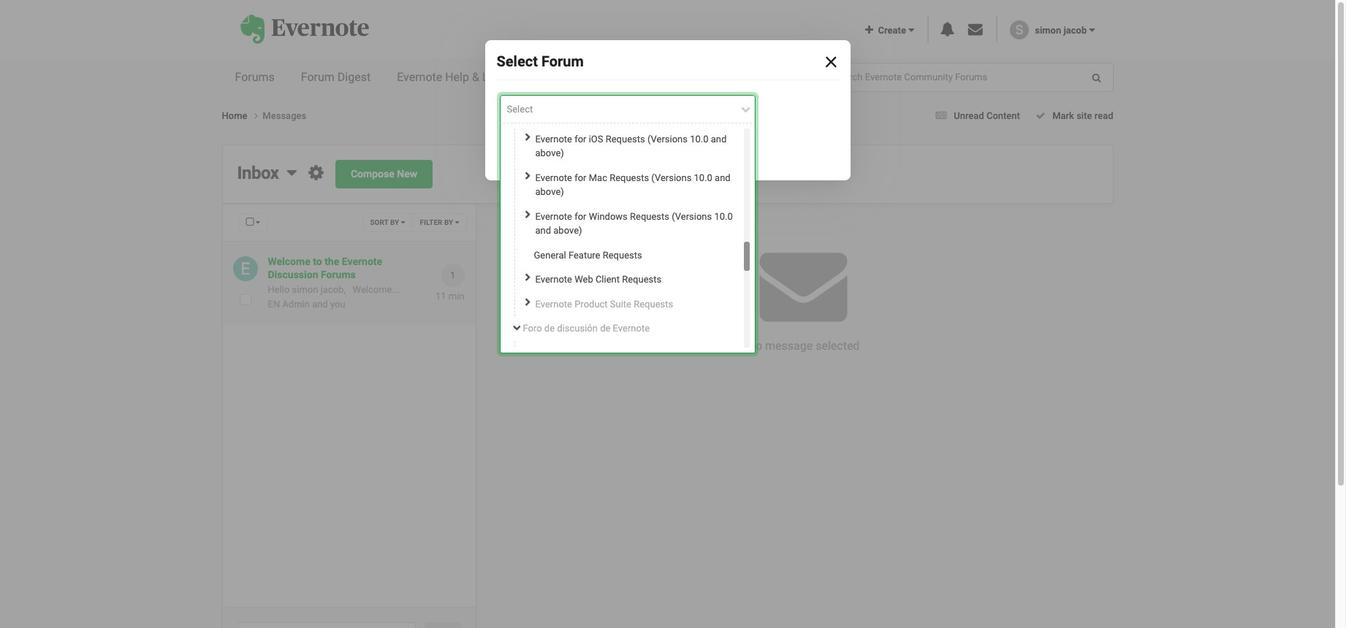 Task type: locate. For each thing, give the bounding box(es) containing it.
and
[[711, 134, 727, 145], [715, 172, 731, 183], [535, 225, 551, 236], [312, 299, 328, 310]]

forums up home link
[[235, 70, 275, 84]]

sort by
[[370, 219, 401, 227]]

1 vertical spatial forums
[[321, 269, 356, 281]]

jacob,
[[321, 285, 346, 295]]

(versions inside evernote for mac requests (versions 10.0 and above)
[[652, 172, 692, 183]]

evernote web client requests
[[535, 274, 662, 285]]

1 horizontal spatial de
[[600, 323, 611, 334]]

0 horizontal spatial by
[[390, 219, 399, 227]]

simon up admin
[[292, 285, 318, 295]]

requests for windows
[[630, 211, 670, 222]]

cog image
[[309, 164, 323, 181]]

10.0 for evernote for mac requests (versions 10.0 and above)
[[694, 172, 713, 183]]

11
[[436, 291, 446, 302]]

simon jacob
[[1035, 25, 1089, 36]]

and inside welcome to the evernote discussion forums hello simon jacob,                 welcome... en admin and you
[[312, 299, 328, 310]]

forums link
[[222, 58, 288, 96]]

learning
[[482, 70, 527, 84]]

evernote left help
[[397, 70, 442, 84]]

requests
[[606, 134, 645, 145], [610, 172, 649, 183], [630, 211, 670, 222], [603, 250, 642, 261], [622, 274, 662, 285], [634, 299, 673, 310]]

requests right ios
[[606, 134, 645, 145]]

evernote inside evernote for ios requests (versions 10.0 and above)
[[535, 134, 572, 145]]

evernote up 'foro'
[[535, 299, 572, 310]]

10.0 inside evernote for ios requests (versions 10.0 and above)
[[690, 134, 709, 145]]

1 vertical spatial (versions
[[652, 172, 692, 183]]

caret down image right sort
[[401, 219, 405, 226]]

for left mac
[[575, 172, 587, 183]]

filter by link
[[412, 213, 467, 232]]

0 horizontal spatial simon
[[292, 285, 318, 295]]

caret down image inside more link
[[693, 71, 699, 83]]

evernote left ios
[[535, 134, 572, 145]]

mark site read
[[1050, 110, 1114, 121]]

above) for evernote for ios requests (versions 10.0 and above)
[[535, 148, 564, 159]]

select down learning
[[507, 104, 533, 115]]

anuncios comunitarios
[[534, 348, 633, 359]]

0 horizontal spatial forum
[[301, 70, 335, 84]]

forum up evernote events
[[542, 52, 584, 70]]

notifications image
[[940, 22, 955, 37]]

(versions inside evernote for windows requests (versions 10.0 and above)
[[672, 211, 712, 222]]

en admin image
[[233, 257, 258, 281]]

3 for from the top
[[575, 211, 587, 222]]

evernote product suite requests
[[535, 299, 673, 310]]

caret down image right square o "image" at the left of page
[[256, 219, 260, 226]]

1 vertical spatial simon
[[292, 285, 318, 295]]

by inside 'link'
[[444, 219, 453, 227]]

0 vertical spatial (versions
[[648, 134, 688, 145]]

by
[[390, 219, 399, 227], [444, 219, 453, 227]]

caret down image
[[693, 71, 699, 83], [256, 219, 260, 226], [455, 219, 459, 226]]

0 horizontal spatial de
[[544, 323, 555, 334]]

forum left digest
[[301, 70, 335, 84]]

for inside evernote for ios requests (versions 10.0 and above)
[[575, 134, 587, 145]]

discusión
[[557, 323, 598, 334]]

comunitarios
[[576, 348, 633, 359]]

evernote inside 'link'
[[397, 70, 442, 84]]

0 vertical spatial select
[[497, 52, 538, 70]]

inbox
[[237, 163, 279, 183]]

and inside evernote for mac requests (versions 10.0 and above)
[[715, 172, 731, 183]]

simon jacob link
[[1035, 25, 1095, 36]]

for left "windows"
[[575, 211, 587, 222]]

admin
[[282, 299, 310, 310]]

1 de from the left
[[544, 323, 555, 334]]

by for sort
[[390, 219, 399, 227]]

select forum dialog
[[0, 0, 1335, 629]]

(versions inside evernote for ios requests (versions 10.0 and above)
[[648, 134, 688, 145]]

site
[[1077, 110, 1092, 121]]

caret down image right filter
[[455, 219, 459, 226]]

1 for from the top
[[575, 134, 587, 145]]

evernote inside evernote for windows requests (versions 10.0 and above)
[[535, 211, 572, 222]]

for
[[575, 134, 587, 145], [575, 172, 587, 183], [575, 211, 587, 222]]

evernote help & learning
[[397, 70, 527, 84]]

× link
[[815, 42, 848, 74]]

min
[[449, 291, 465, 302]]

for inside evernote for windows requests (versions 10.0 and above)
[[575, 211, 587, 222]]

requests inside evernote for windows requests (versions 10.0 and above)
[[630, 211, 670, 222]]

no message selected
[[747, 339, 860, 353]]

10.0
[[690, 134, 709, 145], [694, 172, 713, 183], [714, 211, 733, 222]]

evernote down general
[[535, 274, 572, 285]]

suite
[[610, 299, 632, 310]]

evernote down continue button
[[535, 172, 572, 183]]

10.0 for evernote for ios requests (versions 10.0 and above)
[[690, 134, 709, 145]]

caret down image for more
[[693, 71, 699, 83]]

above) for evernote for windows requests (versions 10.0 and above)
[[554, 225, 582, 236]]

10.0 for evernote for windows requests (versions 10.0 and above)
[[714, 211, 733, 222]]

de down evernote product suite requests
[[600, 323, 611, 334]]

0 vertical spatial 10.0
[[690, 134, 709, 145]]

evernote for ios requests (versions 10.0 and above)
[[535, 134, 727, 159]]

simon
[[1035, 25, 1061, 36], [292, 285, 318, 295]]

1 vertical spatial above)
[[535, 187, 564, 198]]

caret down image inside inbox link
[[287, 164, 297, 181]]

caret down image inside filter by 'link'
[[455, 219, 459, 226]]

evernote inside evernote for mac requests (versions 10.0 and above)
[[535, 172, 572, 183]]

caret down image inside simon jacob link
[[1089, 25, 1095, 35]]

requests down evernote for mac requests (versions 10.0 and above)
[[630, 211, 670, 222]]

evernote down 'suite'
[[613, 323, 650, 334]]

2 for from the top
[[575, 172, 587, 183]]

1 horizontal spatial forum
[[542, 52, 584, 70]]

2 vertical spatial 10.0
[[714, 211, 733, 222]]

forums
[[235, 70, 275, 84], [321, 269, 356, 281]]

and inside evernote for ios requests (versions 10.0 and above)
[[711, 134, 727, 145]]

square o image
[[246, 217, 254, 227]]

caret down image
[[909, 25, 915, 35], [1089, 25, 1095, 35], [287, 164, 297, 181], [401, 219, 405, 226]]

0 vertical spatial simon
[[1035, 25, 1061, 36]]

message
[[765, 339, 813, 353]]

general
[[534, 250, 566, 261]]

requests right 'suite'
[[634, 299, 673, 310]]

plus image
[[865, 25, 873, 35]]

forums down the
[[321, 269, 356, 281]]

10.0 inside evernote for windows requests (versions 10.0 and above)
[[714, 211, 733, 222]]

2 horizontal spatial caret down image
[[693, 71, 699, 83]]

compose
[[351, 168, 395, 180]]

evernote up general
[[535, 211, 572, 222]]

simon left the jacob
[[1035, 25, 1061, 36]]

to
[[313, 256, 322, 268]]

evernote down select forum
[[554, 70, 599, 84]]

evernote events link
[[541, 58, 650, 96]]

2 vertical spatial (versions
[[672, 211, 712, 222]]

1 by from the left
[[390, 219, 399, 227]]

de right 'foro'
[[544, 323, 555, 334]]

1 horizontal spatial simon
[[1035, 25, 1061, 36]]

forums inside welcome to the evernote discussion forums hello simon jacob,                 welcome... en admin and you
[[321, 269, 356, 281]]

caret down image right the jacob
[[1089, 25, 1095, 35]]

for inside evernote for mac requests (versions 10.0 and above)
[[575, 172, 587, 183]]

above) inside evernote for windows requests (versions 10.0 and above)
[[554, 225, 582, 236]]

simon inside welcome to the evernote discussion forums hello simon jacob,                 welcome... en admin and you
[[292, 285, 318, 295]]

2 by from the left
[[444, 219, 453, 227]]

(versions up evernote for mac requests (versions 10.0 and above)
[[648, 134, 688, 145]]

evernote for mac requests (versions 10.0 and above)
[[535, 172, 731, 198]]

evernote for evernote help & learning
[[397, 70, 442, 84]]

above)
[[535, 148, 564, 159], [535, 187, 564, 198], [554, 225, 582, 236]]

create
[[873, 25, 909, 36]]

evernote for windows requests (versions 10.0 and above)
[[535, 211, 733, 236]]

1 horizontal spatial caret down image
[[455, 219, 459, 226]]

by for filter
[[444, 219, 453, 227]]

filter
[[420, 219, 443, 227]]

more link
[[650, 58, 713, 96]]

events
[[602, 70, 637, 84]]

forum
[[542, 52, 584, 70], [301, 70, 335, 84]]

1 vertical spatial 10.0
[[694, 172, 713, 183]]

requests right mac
[[610, 172, 649, 183]]

2 vertical spatial for
[[575, 211, 587, 222]]

for for ios
[[575, 134, 587, 145]]

0 vertical spatial forums
[[235, 70, 275, 84]]

client
[[596, 274, 620, 285]]

unread content link
[[931, 110, 1020, 121]]

(versions
[[648, 134, 688, 145], [652, 172, 692, 183], [672, 211, 712, 222]]

caret down image left cog icon on the left top
[[287, 164, 297, 181]]

0 vertical spatial above)
[[535, 148, 564, 159]]

(versions down evernote for mac requests (versions 10.0 and above)
[[672, 211, 712, 222]]

1 horizontal spatial by
[[444, 219, 453, 227]]

select
[[497, 52, 538, 70], [507, 104, 533, 115]]

1 horizontal spatial forums
[[321, 269, 356, 281]]

select up learning
[[497, 52, 538, 70]]

mac
[[589, 172, 607, 183]]

1 vertical spatial select
[[507, 104, 533, 115]]

(versions down evernote for ios requests (versions 10.0 and above)
[[652, 172, 692, 183]]

above) inside evernote for mac requests (versions 10.0 and above)
[[535, 187, 564, 198]]

sort
[[370, 219, 389, 227]]

(versions for evernote for ios requests (versions 10.0 and above)
[[648, 134, 688, 145]]

for left ios
[[575, 134, 587, 145]]

caret down image inside sort by link
[[401, 219, 405, 226]]

0 vertical spatial for
[[575, 134, 587, 145]]

2 de from the left
[[600, 323, 611, 334]]

requests for ios
[[606, 134, 645, 145]]

evernote
[[397, 70, 442, 84], [554, 70, 599, 84], [535, 134, 572, 145], [535, 172, 572, 183], [535, 211, 572, 222], [342, 256, 382, 268], [535, 274, 572, 285], [535, 299, 572, 310], [613, 323, 650, 334]]

windows
[[589, 211, 628, 222]]

2 vertical spatial above)
[[554, 225, 582, 236]]

1 vertical spatial forum
[[301, 70, 335, 84]]

1 vertical spatial for
[[575, 172, 587, 183]]

(versions for evernote for windows requests (versions 10.0 and above)
[[672, 211, 712, 222]]

mark site read link
[[1031, 110, 1114, 121]]

requests inside evernote for ios requests (versions 10.0 and above)
[[606, 134, 645, 145]]

de
[[544, 323, 555, 334], [600, 323, 611, 334]]

hello
[[268, 285, 290, 295]]

and inside evernote for windows requests (versions 10.0 and above)
[[535, 225, 551, 236]]

evernote right the
[[342, 256, 382, 268]]

caret down image right more
[[693, 71, 699, 83]]

by right filter
[[444, 219, 453, 227]]

requests up 'suite'
[[622, 274, 662, 285]]

evernote for evernote web client requests
[[535, 274, 572, 285]]

above) inside evernote for ios requests (versions 10.0 and above)
[[535, 148, 564, 159]]

requests inside evernote for mac requests (versions 10.0 and above)
[[610, 172, 649, 183]]

10.0 inside evernote for mac requests (versions 10.0 and above)
[[694, 172, 713, 183]]

caret down image for sort by link
[[401, 219, 405, 226]]

jacob
[[1064, 25, 1087, 36]]

caret down image for inbox link
[[287, 164, 297, 181]]

0 vertical spatial forum
[[542, 52, 584, 70]]

by right sort
[[390, 219, 399, 227]]



Task type: vqa. For each thing, say whether or not it's contained in the screenshot.
Evernote inside the Evernote for Windows Requests (Versions 10.0 and above)
yes



Task type: describe. For each thing, give the bounding box(es) containing it.
welcome to the evernote discussion forums hello simon jacob,                 welcome... en admin and you
[[268, 256, 400, 310]]

evernote inside welcome to the evernote discussion forums hello simon jacob,                 welcome... en admin and you
[[342, 256, 382, 268]]

select for select forum
[[497, 52, 538, 70]]

ios
[[589, 134, 603, 145]]

chevron down image
[[741, 105, 751, 114]]

no
[[747, 339, 762, 353]]

unread
[[954, 110, 984, 121]]

messages link
[[263, 110, 306, 121]]

continue
[[515, 144, 556, 156]]

sort by link
[[363, 213, 413, 232]]

continue button
[[500, 135, 571, 166]]

you
[[330, 299, 345, 310]]

content
[[987, 110, 1020, 121]]

anuncios
[[534, 348, 573, 359]]

messages
[[263, 110, 306, 121]]

compose new link
[[335, 160, 433, 189]]

0 horizontal spatial caret down image
[[256, 219, 260, 226]]

and for evernote for mac requests (versions 10.0 and above)
[[715, 172, 731, 183]]

messages image
[[968, 22, 983, 37]]

select for select
[[507, 104, 533, 115]]

evernote for evernote for windows requests (versions 10.0 and above)
[[535, 211, 572, 222]]

digest
[[338, 70, 371, 84]]

×
[[825, 45, 838, 74]]

evernote user forum image
[[240, 15, 369, 44]]

welcome...
[[353, 285, 400, 295]]

for for windows
[[575, 211, 587, 222]]

home link
[[222, 109, 263, 123]]

Search search field
[[822, 64, 1007, 91]]

caret down image left notifications "icon"
[[909, 25, 915, 35]]

search image
[[1092, 73, 1101, 82]]

evernote for evernote for ios requests (versions 10.0 and above)
[[535, 134, 572, 145]]

unread content
[[954, 110, 1020, 121]]

filter by
[[420, 219, 455, 227]]

foro de discusión de evernote
[[523, 323, 650, 334]]

requests for mac
[[610, 172, 649, 183]]

welcome
[[268, 256, 310, 268]]

welcome to the evernote discussion forums link
[[268, 255, 410, 282]]

en
[[268, 299, 280, 310]]

the
[[325, 256, 339, 268]]

simon jacob image
[[1010, 20, 1029, 39]]

mark
[[1053, 110, 1074, 121]]

and for evernote for windows requests (versions 10.0 and above)
[[535, 225, 551, 236]]

and for evernote for ios requests (versions 10.0 and above)
[[711, 134, 727, 145]]

forum digest link
[[288, 58, 384, 96]]

requests for suite
[[634, 299, 673, 310]]

create link
[[865, 25, 915, 36]]

general feature requests
[[534, 250, 642, 261]]

for for mac
[[575, 172, 587, 183]]

11 min
[[436, 291, 465, 302]]

foro
[[523, 323, 542, 334]]

evernote help & learning link
[[384, 58, 541, 96]]

evernote for evernote events
[[554, 70, 599, 84]]

discussion
[[268, 269, 318, 281]]

product
[[575, 299, 608, 310]]

home
[[222, 110, 250, 121]]

more
[[663, 70, 690, 84]]

requests up client
[[603, 250, 642, 261]]

Search messages in this folder... text field
[[237, 623, 416, 629]]

evernote events
[[554, 70, 637, 84]]

caret down image for filter by
[[455, 219, 459, 226]]

requests for client
[[622, 274, 662, 285]]

web
[[575, 274, 593, 285]]

inbox link
[[237, 163, 297, 183]]

selected
[[816, 339, 860, 353]]

evernote for evernote product suite requests
[[535, 299, 572, 310]]

compose new
[[351, 168, 417, 180]]

read
[[1095, 110, 1114, 121]]

above) for evernote for mac requests (versions 10.0 and above)
[[535, 187, 564, 198]]

forum inside dialog
[[542, 52, 584, 70]]

feature
[[569, 250, 600, 261]]

evernote for evernote for mac requests (versions 10.0 and above)
[[535, 172, 572, 183]]

0 horizontal spatial forums
[[235, 70, 275, 84]]

caret down image for simon jacob link
[[1089, 25, 1095, 35]]

(versions for evernote for mac requests (versions 10.0 and above)
[[652, 172, 692, 183]]

forum digest
[[301, 70, 371, 84]]

&
[[472, 70, 479, 84]]

help
[[445, 70, 469, 84]]

1
[[450, 271, 455, 281]]

new
[[397, 168, 417, 180]]

select forum
[[497, 52, 584, 70]]



